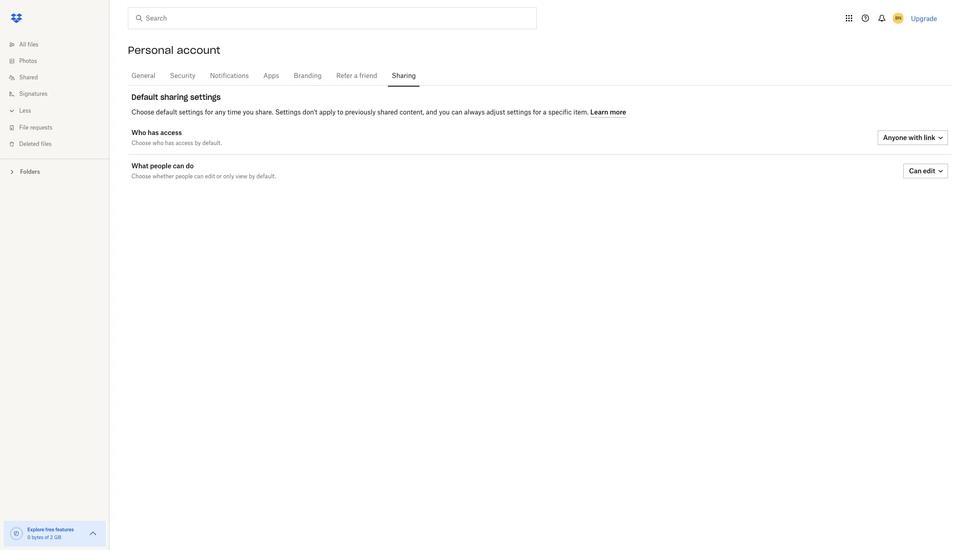 Task type: vqa. For each thing, say whether or not it's contained in the screenshot.
CHOOSE inside the CHOOSE DEFAULT SETTINGS FOR ANY TIME YOU SHARE. SETTINGS DON'T APPLY TO PREVIOUSLY SHARED CONTENT, AND YOU CAN ALWAYS ADJUST SETTINGS FOR A SPECIFIC ITEM. LEARN MORE
yes



Task type: describe. For each thing, give the bounding box(es) containing it.
folders button
[[0, 165, 110, 178]]

apps tab
[[260, 65, 283, 87]]

who
[[153, 141, 164, 146]]

sharing tab
[[388, 65, 420, 87]]

tab list containing general
[[128, 64, 952, 87]]

bytes
[[32, 536, 43, 540]]

bn
[[895, 15, 901, 21]]

shared
[[377, 109, 398, 116]]

default
[[156, 109, 177, 116]]

whether
[[153, 174, 174, 179]]

content,
[[400, 109, 424, 116]]

only
[[223, 174, 234, 179]]

refer a friend tab
[[333, 65, 381, 87]]

of
[[45, 536, 49, 540]]

upgrade link
[[911, 14, 937, 22]]

2 vertical spatial can
[[194, 174, 204, 179]]

0 horizontal spatial people
[[150, 162, 171, 170]]

photos
[[19, 58, 37, 64]]

less image
[[7, 106, 16, 115]]

by inside who has access choose who has access by default.
[[195, 141, 201, 146]]

settings for sharing
[[190, 93, 221, 102]]

default. inside who has access choose who has access by default.
[[202, 141, 222, 146]]

friend
[[359, 73, 377, 79]]

sharing
[[392, 73, 416, 79]]

security
[[170, 73, 195, 79]]

by inside the what people can do choose whether people can edit or only view by default.
[[249, 174, 255, 179]]

time
[[227, 109, 241, 116]]

files for deleted files
[[41, 142, 52, 147]]

or
[[216, 174, 222, 179]]

default
[[131, 93, 158, 102]]

1 you from the left
[[243, 109, 254, 116]]

general
[[131, 73, 155, 79]]

learn
[[590, 108, 608, 116]]

any
[[215, 109, 226, 116]]

0
[[27, 536, 30, 540]]

edit inside popup button
[[923, 167, 935, 175]]

signatures
[[19, 91, 48, 97]]

notifications
[[210, 73, 249, 79]]

0 vertical spatial access
[[160, 129, 182, 136]]

file
[[19, 125, 29, 131]]

1 horizontal spatial people
[[175, 174, 193, 179]]

general tab
[[128, 65, 159, 87]]

anyone
[[883, 134, 907, 142]]

link
[[924, 134, 935, 142]]

do
[[186, 162, 194, 170]]

1 for from the left
[[205, 109, 213, 116]]

2 you from the left
[[439, 109, 450, 116]]

2
[[50, 536, 53, 540]]

adjust
[[487, 109, 505, 116]]

edit inside the what people can do choose whether people can edit or only view by default.
[[205, 174, 215, 179]]

a inside tab
[[354, 73, 358, 79]]

deleted files
[[19, 142, 52, 147]]

file requests link
[[7, 120, 110, 136]]



Task type: locate. For each thing, give the bounding box(es) containing it.
by up the what people can do choose whether people can edit or only view by default.
[[195, 141, 201, 146]]

always
[[464, 109, 485, 116]]

edit right can at right top
[[923, 167, 935, 175]]

can edit
[[909, 167, 935, 175]]

0 horizontal spatial for
[[205, 109, 213, 116]]

choose inside the what people can do choose whether people can edit or only view by default.
[[131, 174, 151, 179]]

for
[[205, 109, 213, 116], [533, 109, 541, 116]]

2 horizontal spatial can
[[452, 109, 462, 116]]

refer
[[336, 73, 352, 79]]

1 vertical spatial choose
[[131, 141, 151, 146]]

1 horizontal spatial files
[[41, 142, 52, 147]]

default.
[[202, 141, 222, 146], [257, 174, 276, 179]]

1 horizontal spatial edit
[[923, 167, 935, 175]]

2 for from the left
[[533, 109, 541, 116]]

you right and
[[439, 109, 450, 116]]

view
[[235, 174, 247, 179]]

by right view
[[249, 174, 255, 179]]

choose down what
[[131, 174, 151, 179]]

people down do
[[175, 174, 193, 179]]

gb
[[54, 536, 61, 540]]

features
[[55, 527, 74, 533]]

deleted
[[19, 142, 39, 147]]

3 choose from the top
[[131, 174, 151, 179]]

files
[[28, 42, 38, 47], [41, 142, 52, 147]]

can inside choose default settings for any time you share. settings don't apply to previously shared content, and you can always adjust settings for a specific item. learn more
[[452, 109, 462, 116]]

1 vertical spatial by
[[249, 174, 255, 179]]

shared link
[[7, 69, 110, 86]]

less
[[19, 108, 31, 114]]

can left always
[[452, 109, 462, 116]]

settings
[[275, 109, 301, 116]]

anyone with link
[[883, 134, 935, 142]]

anyone with link button
[[878, 131, 948, 145]]

item.
[[573, 109, 589, 116]]

2 vertical spatial choose
[[131, 174, 151, 179]]

don't
[[303, 109, 317, 116]]

notifications tab
[[206, 65, 252, 87]]

0 vertical spatial default.
[[202, 141, 222, 146]]

all
[[19, 42, 26, 47]]

can
[[909, 167, 922, 175]]

list containing all files
[[0, 31, 110, 159]]

0 vertical spatial people
[[150, 162, 171, 170]]

default. right view
[[257, 174, 276, 179]]

settings down default sharing settings in the top of the page
[[179, 109, 203, 116]]

you
[[243, 109, 254, 116], [439, 109, 450, 116]]

0 horizontal spatial a
[[354, 73, 358, 79]]

access up who
[[160, 129, 182, 136]]

0 vertical spatial has
[[148, 129, 159, 136]]

explore free features 0 bytes of 2 gb
[[27, 527, 74, 540]]

security tab
[[166, 65, 199, 87]]

what
[[131, 162, 148, 170]]

photos link
[[7, 53, 110, 69]]

choose
[[131, 109, 154, 116], [131, 141, 151, 146], [131, 174, 151, 179]]

a left specific
[[543, 109, 547, 116]]

what people can do choose whether people can edit or only view by default.
[[131, 162, 276, 179]]

0 horizontal spatial has
[[148, 129, 159, 136]]

a right refer
[[354, 73, 358, 79]]

requests
[[30, 125, 52, 131]]

deleted files link
[[7, 136, 110, 152]]

sharing
[[160, 93, 188, 102]]

settings for default
[[179, 109, 203, 116]]

has right who
[[165, 141, 174, 146]]

can edit button
[[904, 164, 948, 178]]

1 vertical spatial access
[[176, 141, 193, 146]]

shared
[[19, 75, 38, 80]]

choose inside choose default settings for any time you share. settings don't apply to previously shared content, and you can always adjust settings for a specific item. learn more
[[131, 109, 154, 116]]

0 vertical spatial choose
[[131, 109, 154, 116]]

files right all
[[28, 42, 38, 47]]

share.
[[255, 109, 273, 116]]

1 horizontal spatial you
[[439, 109, 450, 116]]

0 vertical spatial a
[[354, 73, 358, 79]]

0 horizontal spatial you
[[243, 109, 254, 116]]

can
[[452, 109, 462, 116], [173, 162, 184, 170], [194, 174, 204, 179]]

1 horizontal spatial by
[[249, 174, 255, 179]]

1 horizontal spatial for
[[533, 109, 541, 116]]

default. inside the what people can do choose whether people can edit or only view by default.
[[257, 174, 276, 179]]

who has access choose who has access by default.
[[131, 129, 222, 146]]

previously
[[345, 109, 376, 116]]

1 vertical spatial can
[[173, 162, 184, 170]]

file requests
[[19, 125, 52, 131]]

access up do
[[176, 141, 193, 146]]

1 horizontal spatial has
[[165, 141, 174, 146]]

branding
[[294, 73, 322, 79]]

personal account
[[128, 44, 220, 57]]

for left any
[[205, 109, 213, 116]]

files for all files
[[28, 42, 38, 47]]

2 choose from the top
[[131, 141, 151, 146]]

apply
[[319, 109, 336, 116]]

1 vertical spatial a
[[543, 109, 547, 116]]

Search text field
[[146, 13, 518, 23]]

files inside the deleted files link
[[41, 142, 52, 147]]

account
[[177, 44, 220, 57]]

learn more button
[[590, 107, 626, 118]]

has
[[148, 129, 159, 136], [165, 141, 174, 146]]

a inside choose default settings for any time you share. settings don't apply to previously shared content, and you can always adjust settings for a specific item. learn more
[[543, 109, 547, 116]]

who
[[131, 129, 146, 136]]

can left or
[[194, 174, 204, 179]]

settings up any
[[190, 93, 221, 102]]

apps
[[263, 73, 279, 79]]

personal
[[128, 44, 174, 57]]

all files link
[[7, 37, 110, 53]]

by
[[195, 141, 201, 146], [249, 174, 255, 179]]

choose down default
[[131, 109, 154, 116]]

a
[[354, 73, 358, 79], [543, 109, 547, 116]]

people up 'whether'
[[150, 162, 171, 170]]

and
[[426, 109, 437, 116]]

all files
[[19, 42, 38, 47]]

tab list
[[128, 64, 952, 87]]

access
[[160, 129, 182, 136], [176, 141, 193, 146]]

settings right adjust
[[507, 109, 531, 116]]

choose down who
[[131, 141, 151, 146]]

with
[[909, 134, 922, 142]]

1 vertical spatial files
[[41, 142, 52, 147]]

signatures link
[[7, 86, 110, 102]]

files right deleted
[[41, 142, 52, 147]]

1 vertical spatial has
[[165, 141, 174, 146]]

upgrade
[[911, 14, 937, 22]]

specific
[[548, 109, 572, 116]]

dropbox image
[[7, 9, 26, 27]]

can left do
[[173, 162, 184, 170]]

refer a friend
[[336, 73, 377, 79]]

1 vertical spatial default.
[[257, 174, 276, 179]]

0 vertical spatial files
[[28, 42, 38, 47]]

files inside all files link
[[28, 42, 38, 47]]

edit left or
[[205, 174, 215, 179]]

0 horizontal spatial default.
[[202, 141, 222, 146]]

default. up the what people can do choose whether people can edit or only view by default.
[[202, 141, 222, 146]]

1 horizontal spatial can
[[194, 174, 204, 179]]

choose default settings for any time you share. settings don't apply to previously shared content, and you can always adjust settings for a specific item. learn more
[[131, 108, 626, 116]]

1 choose from the top
[[131, 109, 154, 116]]

to
[[337, 109, 343, 116]]

quota usage element
[[9, 527, 24, 541]]

0 horizontal spatial by
[[195, 141, 201, 146]]

has up who
[[148, 129, 159, 136]]

0 horizontal spatial edit
[[205, 174, 215, 179]]

folders
[[20, 168, 40, 175]]

1 vertical spatial people
[[175, 174, 193, 179]]

for left specific
[[533, 109, 541, 116]]

people
[[150, 162, 171, 170], [175, 174, 193, 179]]

1 horizontal spatial a
[[543, 109, 547, 116]]

default sharing settings
[[131, 93, 221, 102]]

0 vertical spatial can
[[452, 109, 462, 116]]

bn button
[[891, 11, 906, 26]]

choose inside who has access choose who has access by default.
[[131, 141, 151, 146]]

edit
[[923, 167, 935, 175], [205, 174, 215, 179]]

list
[[0, 31, 110, 159]]

free
[[45, 527, 54, 533]]

0 vertical spatial by
[[195, 141, 201, 146]]

0 horizontal spatial can
[[173, 162, 184, 170]]

branding tab
[[290, 65, 325, 87]]

0 horizontal spatial files
[[28, 42, 38, 47]]

settings
[[190, 93, 221, 102], [179, 109, 203, 116], [507, 109, 531, 116]]

you right time
[[243, 109, 254, 116]]

explore
[[27, 527, 44, 533]]

more
[[610, 108, 626, 116]]

1 horizontal spatial default.
[[257, 174, 276, 179]]



